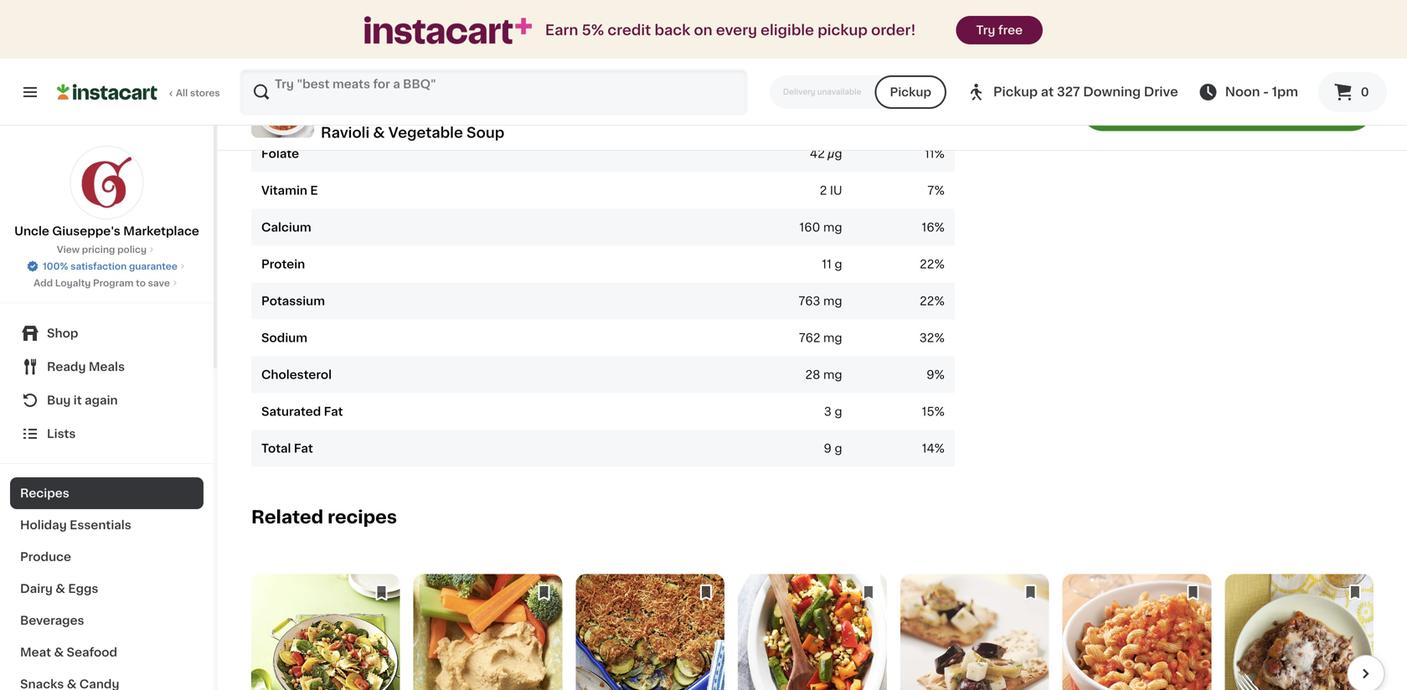 Task type: describe. For each thing, give the bounding box(es) containing it.
shop link
[[10, 317, 204, 350]]

folate
[[261, 148, 299, 160]]

iu
[[830, 185, 842, 197]]

5%
[[582, 23, 604, 37]]

& for ravioli
[[373, 126, 385, 140]]

saturated fat
[[261, 406, 343, 418]]

meat
[[20, 647, 51, 658]]

% for 3 g
[[935, 406, 945, 418]]

vegetable
[[388, 126, 463, 140]]

save
[[148, 279, 170, 288]]

related recipes
[[251, 509, 397, 526]]

3 recipe card group from the left
[[576, 574, 725, 690]]

view pricing policy
[[57, 245, 147, 254]]

14
[[922, 443, 935, 455]]

essentials
[[70, 519, 131, 531]]

calcium
[[261, 222, 311, 233]]

uncle giuseppe's marketplace logo image
[[70, 146, 144, 219]]

again
[[85, 395, 118, 406]]

recipes
[[328, 509, 397, 526]]

buy it again link
[[10, 384, 204, 417]]

32 %
[[920, 332, 945, 344]]

g for 11 g
[[835, 259, 842, 270]]

earn 5% credit back on every eligible pickup order!
[[545, 23, 916, 37]]

add loyalty program to save
[[34, 279, 170, 288]]

saturated
[[261, 406, 321, 418]]

dairy & eggs link
[[10, 573, 204, 605]]

mg for 28 mg
[[823, 369, 842, 381]]

total
[[261, 443, 291, 455]]

noon
[[1225, 86, 1260, 98]]

view
[[57, 245, 80, 254]]

holiday essentials
[[20, 519, 131, 531]]

add loyalty program to save link
[[34, 276, 180, 290]]

Search field
[[241, 70, 746, 114]]

16 %
[[922, 222, 945, 233]]

meat & seafood
[[20, 647, 117, 658]]

service type group
[[770, 75, 947, 109]]

4 recipe card group from the left
[[738, 574, 887, 690]]

160 mg
[[799, 222, 842, 233]]

11 for 11 g
[[822, 259, 832, 270]]

& for meat
[[54, 647, 64, 658]]

ready meals link
[[10, 350, 204, 384]]

protein
[[261, 259, 305, 270]]

try
[[976, 24, 995, 36]]

1 recipe card group from the left
[[251, 574, 400, 690]]

buy
[[47, 395, 71, 406]]

7 recipe card group from the left
[[1225, 574, 1374, 690]]

g for 9 g
[[835, 443, 842, 455]]

ingredients
[[1181, 101, 1267, 116]]

22 % for mg
[[920, 295, 945, 307]]

holiday essentials link
[[10, 509, 204, 541]]

stores
[[190, 88, 220, 98]]

327
[[1057, 86, 1080, 98]]

42
[[810, 148, 825, 160]]

uncle giuseppe's marketplace link
[[14, 146, 199, 240]]

2 recipe card group from the left
[[414, 574, 562, 690]]

µg
[[828, 148, 842, 160]]

added
[[261, 74, 301, 86]]

loyalty
[[55, 279, 91, 288]]

total fat
[[261, 443, 313, 455]]

eligible
[[761, 23, 814, 37]]

5 recipe card group from the left
[[900, 574, 1049, 690]]

0 button
[[1318, 72, 1387, 112]]

sugars
[[304, 74, 346, 86]]

satisfaction
[[70, 262, 127, 271]]

100% satisfaction guarantee button
[[26, 256, 188, 273]]

add for add loyalty program to save
[[34, 279, 53, 288]]

7 for 7
[[928, 111, 935, 123]]

view pricing policy link
[[57, 243, 157, 256]]

all stores link
[[57, 69, 221, 116]]

recipes
[[20, 487, 69, 499]]

% for 160 mg
[[935, 222, 945, 233]]

dairy
[[20, 583, 53, 595]]

instacart logo image
[[57, 82, 157, 102]]

vitamin
[[261, 185, 307, 197]]

% for 762 mg
[[935, 332, 945, 344]]

9 %
[[927, 369, 945, 381]]

2 iu
[[820, 185, 842, 197]]

uncle giuseppe's marketplace
[[14, 225, 199, 237]]

ready meals button
[[10, 350, 204, 384]]

cholesterol
[[261, 369, 332, 381]]

0 for 0 g
[[926, 74, 934, 86]]

it
[[74, 395, 82, 406]]

28
[[805, 369, 820, 381]]

& for dairy
[[56, 583, 65, 595]]

instacart plus icon image
[[364, 16, 532, 44]]

-
[[1263, 86, 1269, 98]]

giuseppe's
[[52, 225, 120, 237]]

sodium
[[261, 332, 307, 344]]

3
[[824, 406, 832, 418]]

produce
[[20, 551, 71, 563]]

9 for 9 %
[[927, 369, 935, 381]]

lists link
[[10, 417, 204, 451]]

% for 763 mg
[[935, 295, 945, 307]]

beverages
[[20, 615, 84, 627]]

noon - 1pm link
[[1198, 82, 1298, 102]]

pickup for pickup at 327 downing drive
[[993, 86, 1038, 98]]

mg for 160 mg
[[823, 222, 842, 233]]

mg for 763 mg
[[823, 295, 842, 307]]

beverages link
[[10, 605, 204, 637]]

buy it again
[[47, 395, 118, 406]]

pickup at 327 downing drive button
[[967, 69, 1178, 116]]

g for 0 g
[[937, 74, 945, 86]]

22 % for g
[[920, 259, 945, 270]]

recipes link
[[10, 477, 204, 509]]



Task type: locate. For each thing, give the bounding box(es) containing it.
14 %
[[922, 443, 945, 455]]

order!
[[871, 23, 916, 37]]

pickup inside button
[[890, 86, 931, 98]]

22 % up 32 %
[[920, 295, 945, 307]]

item carousel region
[[238, 568, 1387, 690]]

1 vertical spatial to
[[136, 279, 146, 288]]

pickup button
[[875, 75, 947, 109]]

g for 3 g
[[835, 406, 842, 418]]

1 vertical spatial 9
[[824, 443, 832, 455]]

pickup at 327 downing drive
[[993, 86, 1178, 98]]

% down the 9 %
[[935, 406, 945, 418]]

lists
[[47, 428, 76, 440]]

5 % from the top
[[935, 295, 945, 307]]

22 for 11 g
[[920, 259, 935, 270]]

mg right 762
[[823, 332, 842, 344]]

1 horizontal spatial 0
[[1361, 86, 1369, 98]]

to left save
[[136, 279, 146, 288]]

% up the 9 %
[[935, 332, 945, 344]]

1 % from the top
[[935, 148, 945, 160]]

11 %
[[925, 148, 945, 160]]

42 µg
[[810, 148, 842, 160]]

2
[[820, 185, 827, 197]]

2 22 % from the top
[[920, 295, 945, 307]]

% for 2 iu
[[935, 185, 945, 197]]

& left eggs
[[56, 583, 65, 595]]

0 horizontal spatial to
[[136, 279, 146, 288]]

on
[[694, 23, 713, 37]]

added sugars
[[261, 74, 346, 86]]

to down 1pm
[[1270, 101, 1286, 116]]

1 vertical spatial add
[[34, 279, 53, 288]]

%
[[935, 148, 945, 160], [935, 185, 945, 197], [935, 222, 945, 233], [935, 259, 945, 270], [935, 295, 945, 307], [935, 332, 945, 344], [935, 369, 945, 381], [935, 406, 945, 418], [935, 443, 945, 455]]

1pm
[[1272, 86, 1298, 98]]

0 vertical spatial 11
[[925, 148, 935, 160]]

to inside button
[[1270, 101, 1286, 116]]

ready meals
[[47, 361, 125, 373]]

recipe card group
[[251, 574, 400, 690], [414, 574, 562, 690], [576, 574, 725, 690], [738, 574, 887, 690], [900, 574, 1049, 690], [1063, 574, 1211, 690], [1225, 574, 1374, 690]]

3 g
[[824, 406, 842, 418]]

22 down 16
[[920, 259, 935, 270]]

1 vertical spatial 11
[[822, 259, 832, 270]]

to
[[1270, 101, 1286, 116], [136, 279, 146, 288]]

763 mg
[[799, 295, 842, 307]]

3 mg from the top
[[823, 332, 842, 344]]

7 for 7 %
[[928, 185, 935, 197]]

% up 32 %
[[935, 295, 945, 307]]

seafood
[[67, 647, 117, 658]]

2 mg from the top
[[823, 295, 842, 307]]

uncle
[[14, 225, 49, 237]]

& right meat
[[54, 647, 64, 658]]

0 vertical spatial 22
[[920, 259, 935, 270]]

16
[[922, 222, 935, 233]]

762 mg
[[799, 332, 842, 344]]

1 horizontal spatial add
[[1134, 101, 1164, 116]]

8 % from the top
[[935, 406, 945, 418]]

22 %
[[920, 259, 945, 270], [920, 295, 945, 307]]

2 7 from the top
[[928, 185, 935, 197]]

add 8 ingredients to cart
[[1134, 101, 1320, 116]]

6 recipe card group from the left
[[1063, 574, 1211, 690]]

11 up 7 %
[[925, 148, 935, 160]]

7 down pickup button
[[928, 111, 935, 123]]

add inside button
[[1134, 101, 1164, 116]]

e
[[310, 185, 318, 197]]

marketplace
[[123, 225, 199, 237]]

2 22 from the top
[[920, 295, 935, 307]]

produce link
[[10, 541, 204, 573]]

ravioli
[[321, 126, 370, 140]]

% for 28 mg
[[935, 369, 945, 381]]

0 horizontal spatial fat
[[294, 443, 313, 455]]

add 8 ingredients to cart button
[[1081, 86, 1374, 131]]

fat for saturated fat
[[324, 406, 343, 418]]

mg right 160
[[823, 222, 842, 233]]

6 % from the top
[[935, 332, 945, 344]]

dairy & eggs
[[20, 583, 98, 595]]

2 vertical spatial &
[[54, 647, 64, 658]]

pickup left at
[[993, 86, 1038, 98]]

0 horizontal spatial add
[[34, 279, 53, 288]]

1 7 from the top
[[928, 111, 935, 123]]

100%
[[43, 262, 68, 271]]

1 horizontal spatial 9
[[927, 369, 935, 381]]

100% satisfaction guarantee
[[43, 262, 177, 271]]

0 vertical spatial 22 %
[[920, 259, 945, 270]]

% down 11 %
[[935, 185, 945, 197]]

1 horizontal spatial fat
[[324, 406, 343, 418]]

0 g
[[926, 74, 945, 86]]

0 for 0
[[1361, 86, 1369, 98]]

0 horizontal spatial 0
[[926, 74, 934, 86]]

0 horizontal spatial 11
[[822, 259, 832, 270]]

1 horizontal spatial pickup
[[993, 86, 1038, 98]]

9 % from the top
[[935, 443, 945, 455]]

1 22 % from the top
[[920, 259, 945, 270]]

drive
[[1144, 86, 1178, 98]]

9
[[927, 369, 935, 381], [824, 443, 832, 455]]

% down 7 %
[[935, 222, 945, 233]]

7 % from the top
[[935, 369, 945, 381]]

1 vertical spatial &
[[56, 583, 65, 595]]

0 horizontal spatial 9
[[824, 443, 832, 455]]

all
[[176, 88, 188, 98]]

3 % from the top
[[935, 222, 945, 233]]

pickup
[[818, 23, 868, 37]]

None search field
[[240, 69, 748, 116]]

to for ingredients
[[1270, 101, 1286, 116]]

0 vertical spatial fat
[[324, 406, 343, 418]]

fat right saturated
[[324, 406, 343, 418]]

downing
[[1083, 86, 1141, 98]]

% for 11 g
[[935, 259, 945, 270]]

fat
[[324, 406, 343, 418], [294, 443, 313, 455]]

9 down 32 %
[[927, 369, 935, 381]]

potassium
[[261, 295, 325, 307]]

all stores
[[176, 88, 220, 98]]

try free
[[976, 24, 1023, 36]]

11 down 160 mg
[[822, 259, 832, 270]]

% down 15 %
[[935, 443, 945, 455]]

1 vertical spatial fat
[[294, 443, 313, 455]]

9 g
[[824, 443, 842, 455]]

noon - 1pm
[[1225, 86, 1298, 98]]

at
[[1041, 86, 1054, 98]]

7
[[928, 111, 935, 123], [928, 185, 935, 197]]

32
[[920, 332, 935, 344]]

mg right 28
[[823, 369, 842, 381]]

mg right 763
[[823, 295, 842, 307]]

22 for 763 mg
[[920, 295, 935, 307]]

back
[[655, 23, 690, 37]]

4 % from the top
[[935, 259, 945, 270]]

0 vertical spatial 0
[[926, 74, 934, 86]]

fat right total
[[294, 443, 313, 455]]

22 % down 16 %
[[920, 259, 945, 270]]

mg for 762 mg
[[823, 332, 842, 344]]

0 vertical spatial &
[[373, 126, 385, 140]]

9 down '3'
[[824, 443, 832, 455]]

1 horizontal spatial 11
[[925, 148, 935, 160]]

policy
[[117, 245, 147, 254]]

22 up 32
[[920, 295, 935, 307]]

soup
[[467, 126, 505, 140]]

9 for 9 g
[[824, 443, 832, 455]]

% down 16 %
[[935, 259, 945, 270]]

% up 15 %
[[935, 369, 945, 381]]

15 %
[[922, 406, 945, 418]]

fat for total fat
[[294, 443, 313, 455]]

pickup down 0 g
[[890, 86, 931, 98]]

0 horizontal spatial pickup
[[890, 86, 931, 98]]

&
[[373, 126, 385, 140], [56, 583, 65, 595], [54, 647, 64, 658]]

add for add 8 ingredients to cart
[[1134, 101, 1164, 116]]

1 horizontal spatial to
[[1270, 101, 1286, 116]]

0 vertical spatial 7
[[928, 111, 935, 123]]

1 mg from the top
[[823, 222, 842, 233]]

% for 9 g
[[935, 443, 945, 455]]

% up 7 %
[[935, 148, 945, 160]]

0 vertical spatial add
[[1134, 101, 1164, 116]]

1 vertical spatial 22
[[920, 295, 935, 307]]

meat & seafood link
[[10, 637, 204, 668]]

pickup inside popup button
[[993, 86, 1038, 98]]

0 vertical spatial 9
[[927, 369, 935, 381]]

pricing
[[82, 245, 115, 254]]

pickup for pickup
[[890, 86, 931, 98]]

4 mg from the top
[[823, 369, 842, 381]]

11 g
[[822, 259, 842, 270]]

ravioli & vegetable soup
[[321, 126, 505, 140]]

% for 42 µg
[[935, 148, 945, 160]]

to for program
[[136, 279, 146, 288]]

eggs
[[68, 583, 98, 595]]

g
[[937, 74, 945, 86], [835, 259, 842, 270], [835, 406, 842, 418], [835, 443, 842, 455]]

shop
[[47, 328, 78, 339]]

7 up 16 %
[[928, 185, 935, 197]]

zinc
[[261, 111, 288, 123]]

11 for 11 %
[[925, 148, 935, 160]]

8
[[1168, 101, 1177, 116]]

1 22 from the top
[[920, 259, 935, 270]]

earn
[[545, 23, 578, 37]]

0 vertical spatial to
[[1270, 101, 1286, 116]]

28 mg
[[805, 369, 842, 381]]

1 vertical spatial 0
[[1361, 86, 1369, 98]]

holiday
[[20, 519, 67, 531]]

1 vertical spatial 22 %
[[920, 295, 945, 307]]

22
[[920, 259, 935, 270], [920, 295, 935, 307]]

0 inside button
[[1361, 86, 1369, 98]]

add down drive at right
[[1134, 101, 1164, 116]]

& right the "ravioli"
[[373, 126, 385, 140]]

1 vertical spatial 7
[[928, 185, 935, 197]]

2 % from the top
[[935, 185, 945, 197]]

add down 100%
[[34, 279, 53, 288]]

ready
[[47, 361, 86, 373]]



Task type: vqa. For each thing, say whether or not it's contained in the screenshot.
save
yes



